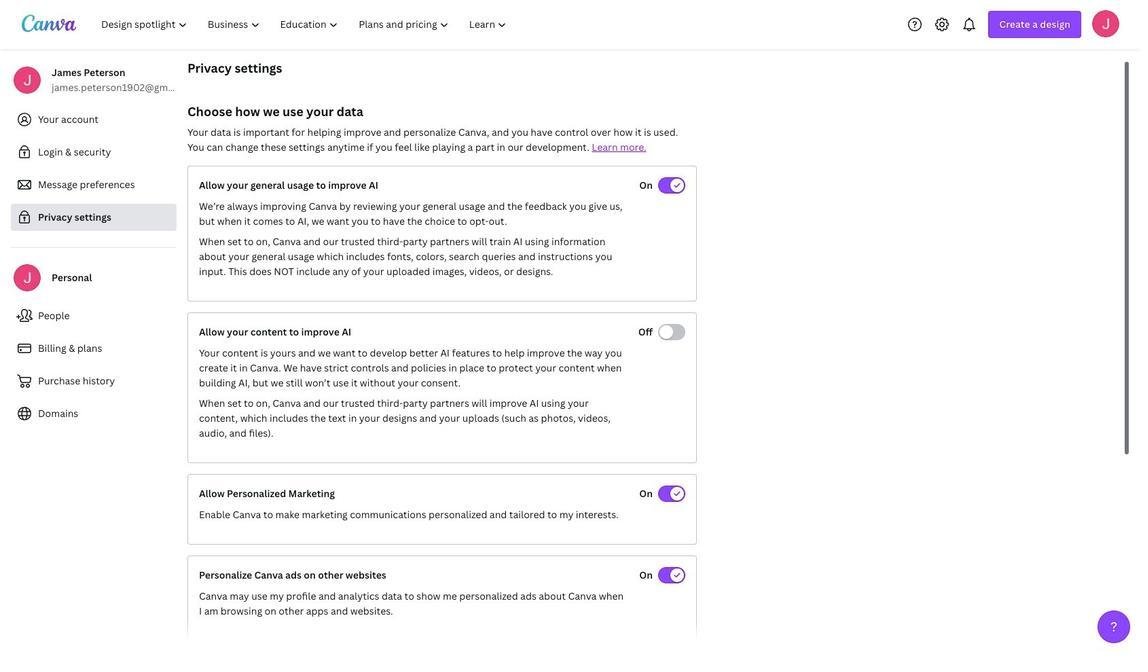 Task type: vqa. For each thing, say whether or not it's contained in the screenshot.
All
no



Task type: locate. For each thing, give the bounding box(es) containing it.
top level navigation element
[[92, 11, 519, 38]]

james peterson image
[[1093, 10, 1120, 37]]



